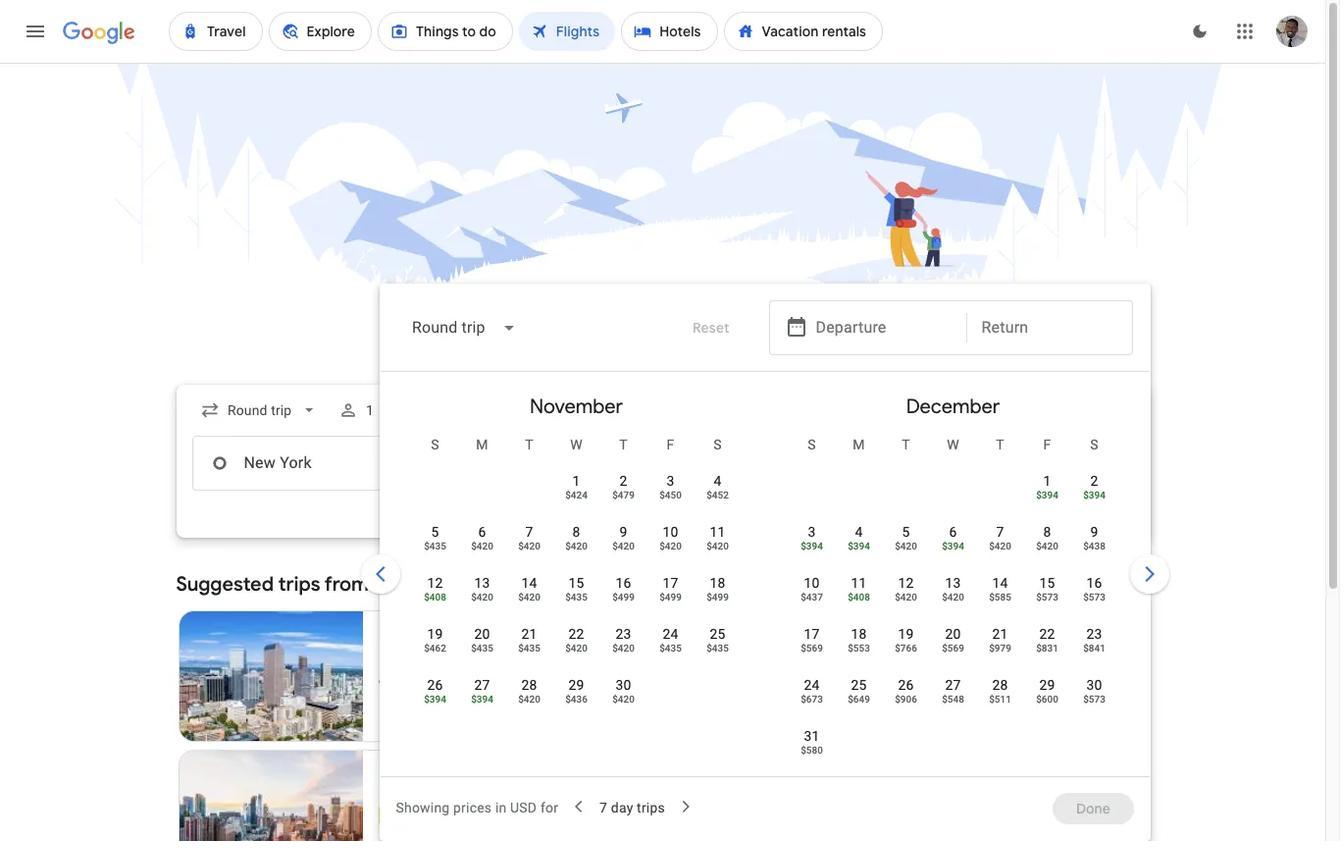 Task type: describe. For each thing, give the bounding box(es) containing it.
$573 for 15
[[1037, 592, 1059, 603]]

, 906 us dollars element
[[895, 694, 918, 705]]

22 for 22 $420
[[569, 626, 585, 642]]

5 $420
[[895, 524, 918, 552]]

york
[[415, 767, 448, 786]]

, 420 us dollars element for thu, dec 7 element
[[989, 541, 1012, 552]]

11 $420
[[707, 524, 729, 552]]

, 420 us dollars element for 'mon, nov 6' 'element'
[[471, 541, 494, 552]]

$831
[[1037, 643, 1059, 654]]

nonstop for dec
[[403, 668, 456, 684]]

tue, dec 5 element
[[902, 522, 910, 542]]

wed, dec 27 element
[[946, 675, 961, 695]]

$438
[[1084, 541, 1106, 552]]

, 511 us dollars element
[[989, 694, 1012, 705]]

$452
[[707, 490, 729, 501]]

1 for 1 hr 44 min
[[468, 808, 476, 823]]

, 585 us dollars element
[[989, 592, 1012, 603]]

4 for 4 hr 1 min
[[468, 668, 476, 684]]

31
[[804, 728, 820, 744]]

, 420 us dollars element for the tue, nov 28 element
[[518, 694, 541, 705]]

10 $420
[[660, 524, 682, 552]]

$420 for wed, nov 22 element
[[565, 643, 588, 654]]

1 t from the left
[[525, 437, 534, 452]]

wed, dec 20 element
[[946, 624, 961, 644]]

row containing 10
[[789, 564, 1118, 620]]

$841
[[1084, 643, 1106, 654]]

27 for 27 $548
[[946, 677, 961, 693]]

, 841 us dollars element
[[1084, 643, 1106, 654]]

tue, dec 12 element
[[899, 573, 914, 593]]

25 $435
[[707, 626, 729, 654]]

24 $673
[[801, 677, 823, 705]]

wed, nov 15 element
[[569, 573, 585, 593]]

, 435 us dollars element for 20
[[471, 643, 494, 654]]

thu, dec 7 element
[[997, 522, 1005, 542]]

sat, nov 18 element
[[710, 573, 726, 593]]

, 420 us dollars element for thu, nov 9 element
[[613, 541, 635, 552]]

tue, nov 7 element
[[526, 522, 533, 542]]

30 – dec
[[407, 788, 463, 804]]

23 for 23 $841
[[1087, 626, 1103, 642]]

, 437 us dollars element
[[801, 592, 823, 603]]

sun, dec 10 element
[[804, 573, 820, 593]]

, 394 us dollars element for 27
[[471, 694, 494, 705]]

1 for 1
[[366, 402, 374, 418]]

18 for 18 $553
[[851, 626, 867, 642]]

20 $569
[[942, 626, 965, 654]]

$649
[[848, 694, 870, 705]]

f for november
[[667, 437, 675, 452]]

fri, dec 22 element
[[1040, 624, 1056, 644]]

min for 1 hr 44 min
[[515, 808, 539, 823]]

3 $450
[[660, 473, 682, 501]]

10 $437
[[801, 575, 823, 603]]

3 $394
[[801, 524, 823, 552]]

explore destinations
[[994, 576, 1126, 594]]

in
[[496, 800, 507, 815]]

$408 for 11
[[848, 592, 870, 603]]

11 for 11 $420
[[710, 524, 726, 540]]

frontier image
[[379, 668, 395, 684]]

11 for 11 $408
[[851, 575, 867, 591]]

, 436 us dollars element
[[565, 694, 588, 705]]

18 for 18 $499
[[710, 575, 726, 591]]

Flight search field
[[160, 284, 1173, 841]]

mon, nov 6 element
[[478, 522, 486, 542]]

29 for 29 $600
[[1040, 677, 1056, 693]]

, 499 us dollars element for 18
[[707, 592, 729, 603]]

$435 for 21
[[518, 643, 541, 654]]

$573 for 16
[[1084, 592, 1106, 603]]

8 $420 for fri, dec 8 element
[[1037, 524, 1059, 552]]

, 569 us dollars element for 20
[[942, 643, 965, 654]]

26 for 26 $394
[[427, 677, 443, 693]]

, 408 us dollars element for 11
[[848, 592, 870, 603]]

15 $435
[[565, 575, 588, 603]]

1 departure text field from the top
[[816, 301, 952, 354]]

, 553 us dollars element
[[848, 643, 870, 654]]

november
[[530, 395, 623, 419]]

december
[[907, 395, 1000, 419]]

$436
[[565, 694, 588, 705]]

7 day trips
[[600, 800, 665, 815]]

grid inside flight search box
[[388, 380, 1142, 788]]

12 $420
[[895, 575, 918, 603]]

, 573 us dollars element for 30
[[1084, 694, 1106, 705]]

7 for tue, nov 7 element
[[526, 524, 533, 540]]

$479
[[613, 490, 635, 501]]

28 $511
[[989, 677, 1012, 705]]

, 600 us dollars element
[[1037, 694, 1059, 705]]

26 $906
[[895, 677, 918, 705]]

tue, dec 19 element
[[899, 624, 914, 644]]

tue, dec 26 element
[[899, 675, 914, 695]]

1 $424
[[565, 473, 588, 501]]

$420 for thu, dec 7 element
[[989, 541, 1012, 552]]

19 for 19 $766
[[899, 626, 914, 642]]

30 for 30 $573
[[1087, 677, 1103, 693]]

29 for 29 $436
[[569, 677, 585, 693]]

2 for november
[[620, 473, 628, 489]]

new york nov 30 – dec 6
[[379, 767, 474, 804]]

change appearance image
[[1177, 8, 1224, 55]]

nonstop for york
[[403, 808, 456, 823]]

$906
[[895, 694, 918, 705]]

17 $499
[[660, 575, 682, 603]]

30 $420
[[613, 677, 635, 705]]

, 479 us dollars element
[[613, 490, 635, 501]]

$600
[[1037, 694, 1059, 705]]

28 for 28 $420
[[522, 677, 537, 693]]

21 $979
[[989, 626, 1012, 654]]

thu, dec 21 element
[[993, 624, 1009, 644]]

2 $479
[[613, 473, 635, 501]]

min for 4 hr 1 min
[[507, 668, 531, 684]]

for
[[541, 800, 559, 815]]

16 for 16 $573
[[1087, 575, 1103, 591]]

21 $435
[[518, 626, 541, 654]]

14 $420
[[518, 575, 541, 603]]

, 649 us dollars element
[[848, 694, 870, 705]]

sun, nov 19 element
[[427, 624, 443, 644]]

6 inside new york nov 30 – dec 6
[[466, 788, 474, 804]]

9 for 9 $420
[[620, 524, 628, 540]]

showing prices in usd for
[[396, 800, 559, 815]]

7 $420 for thu, dec 7 element
[[989, 524, 1012, 552]]

18 $553
[[848, 626, 870, 654]]

6 for 6 $420
[[478, 524, 486, 540]]

$437
[[801, 592, 823, 603]]

wed, nov 8 element
[[573, 522, 581, 542]]

spirit image
[[379, 808, 395, 823]]

21 for 21 $435
[[522, 626, 537, 642]]

search
[[654, 527, 699, 545]]

destinations
[[1046, 576, 1126, 594]]

$548
[[942, 694, 965, 705]]

from
[[325, 572, 369, 597]]

12 $408
[[424, 575, 446, 603]]

$420 for 'thu, nov 30' element
[[613, 694, 635, 705]]

22 $831
[[1037, 626, 1059, 654]]

28 for 28 $511
[[993, 677, 1009, 693]]

$673
[[801, 694, 823, 705]]

, 420 us dollars element for "mon, nov 13" element
[[471, 592, 494, 603]]

search button
[[611, 516, 715, 556]]

w for december
[[947, 437, 960, 452]]

$462
[[424, 643, 446, 654]]

$420 for the tue, dec 5 element
[[895, 541, 918, 552]]

fri, dec 29 element
[[1040, 675, 1056, 695]]

4 s from the left
[[1091, 437, 1099, 452]]

thu, dec 14 element
[[993, 573, 1009, 593]]

18 $499
[[707, 575, 729, 603]]

mon, dec 4 element
[[855, 522, 863, 542]]

explore
[[994, 576, 1042, 594]]

20 for 20 $435
[[475, 626, 490, 642]]

26 for 26 $906
[[899, 677, 914, 693]]

2 – 9
[[407, 649, 438, 664]]

2 $394
[[1084, 473, 1106, 501]]

mon, dec 18 element
[[851, 624, 867, 644]]

22 for 22 $831
[[1040, 626, 1056, 642]]

main menu image
[[24, 20, 47, 43]]

, 394 us dollars element for 2
[[1084, 490, 1106, 501]]

new
[[379, 767, 412, 786]]

$424
[[565, 490, 588, 501]]

, 573 us dollars element for 16
[[1084, 592, 1106, 603]]

sat, dec 23 element
[[1087, 624, 1103, 644]]

showing
[[396, 800, 450, 815]]

sun, dec 3 element
[[808, 522, 816, 542]]

1 return text field from the top
[[982, 301, 1117, 354]]

1 $394
[[1037, 473, 1059, 501]]

sun, dec 17 element
[[804, 624, 820, 644]]

16 $573
[[1084, 575, 1106, 603]]

hr for 4
[[479, 668, 492, 684]]

thu, nov 9 element
[[620, 522, 628, 542]]

mon, dec 25 element
[[851, 675, 867, 695]]

15 $573
[[1037, 575, 1059, 603]]

44
[[496, 808, 511, 823]]

$420 for wed, nov 8 element
[[565, 541, 588, 552]]

denver dec 2 – 9
[[379, 627, 438, 664]]

suggested trips from charlotte region
[[176, 561, 1150, 841]]

explore destinations button
[[970, 569, 1150, 601]]

4 for 4 $394
[[855, 524, 863, 540]]

13 $420 for wed, dec 13 element
[[942, 575, 965, 603]]

$420 for thu, nov 23 element at the left bottom of page
[[613, 643, 635, 654]]

4 $394
[[848, 524, 870, 552]]

29 $600
[[1037, 677, 1059, 705]]

25 $649
[[848, 677, 870, 705]]

19 $766
[[895, 626, 918, 654]]

fri, nov 10 element
[[663, 522, 679, 542]]

, 766 us dollars element
[[895, 643, 918, 654]]

, 435 us dollars element for 25
[[707, 643, 729, 654]]

13 for "mon, nov 13" element
[[475, 575, 490, 591]]

sat, nov 25 element
[[710, 624, 726, 644]]

thu, nov 23 element
[[616, 624, 632, 644]]

$553
[[848, 643, 870, 654]]

14 for 14 $585
[[993, 575, 1009, 591]]

dec
[[379, 649, 403, 664]]

sat, dec 16 element
[[1087, 573, 1103, 593]]

22 $420
[[565, 626, 588, 654]]

day
[[611, 800, 634, 815]]

row containing 26
[[412, 666, 647, 722]]

30 for 30 $420
[[616, 677, 632, 693]]

1 hr 44 min
[[468, 808, 539, 823]]

row containing 5
[[412, 513, 742, 569]]

wed, dec 6 element
[[950, 522, 958, 542]]

1 for 1 $424
[[573, 473, 581, 489]]



Task type: locate. For each thing, give the bounding box(es) containing it.
, 394 us dollars element down 4 hr 1 min
[[471, 694, 494, 705]]

Return text field
[[982, 301, 1117, 354], [982, 437, 1117, 490]]

8 $420 up 'fri, dec 15' element
[[1037, 524, 1059, 552]]

1 horizontal spatial 24
[[804, 677, 820, 693]]

$394 for 26
[[424, 694, 446, 705]]

sat, nov 11 element
[[710, 522, 726, 542]]

1 , 499 us dollars element from the left
[[613, 592, 635, 603]]

trips left from
[[278, 572, 320, 597]]

$585
[[989, 592, 1012, 603]]

6 $394
[[942, 524, 965, 552]]

3 $499 from the left
[[707, 592, 729, 603]]

$435 for 20
[[471, 643, 494, 654]]

2 return text field from the top
[[982, 437, 1117, 490]]

2 $569 from the left
[[942, 643, 965, 654]]

2 16 from the left
[[1087, 575, 1103, 591]]

0 vertical spatial min
[[507, 668, 531, 684]]

$511
[[989, 694, 1012, 705]]

7 left wed, nov 8 element
[[526, 524, 533, 540]]

s up the sat, nov 4 element
[[714, 437, 722, 452]]

13 down 6 $420
[[475, 575, 490, 591]]

16
[[616, 575, 632, 591], [1087, 575, 1103, 591]]

1 , 408 us dollars element from the left
[[424, 592, 446, 603]]

8 for wed, nov 8 element
[[573, 524, 581, 540]]

30
[[616, 677, 632, 693], [1087, 677, 1103, 693]]

7 right wed, dec 6 element
[[997, 524, 1005, 540]]

26 up , 906 us dollars element
[[899, 677, 914, 693]]

28 inside 28 $420
[[522, 677, 537, 693]]

$394 up sun, dec 10 element
[[801, 541, 823, 552]]

s up sat, dec 2 element
[[1091, 437, 1099, 452]]

sat, dec 30 element
[[1087, 675, 1103, 695]]

tue, nov 21 element
[[522, 624, 537, 644]]

14 inside 14 $585
[[993, 575, 1009, 591]]

20 $435
[[471, 626, 494, 654]]

1 horizontal spatial 7
[[600, 800, 608, 815]]

1 , 569 us dollars element from the left
[[801, 643, 823, 654]]

18 inside 18 $553
[[851, 626, 867, 642]]

m for november
[[476, 437, 489, 452]]

charlotte
[[373, 572, 458, 597]]

0 horizontal spatial , 408 us dollars element
[[424, 592, 446, 603]]

wed, dec 13 element
[[946, 573, 961, 593]]

nonstop down 30 – dec
[[403, 808, 456, 823]]

0 vertical spatial 24
[[663, 626, 679, 642]]

27 inside '27 $548'
[[946, 677, 961, 693]]

14
[[522, 575, 537, 591], [993, 575, 1009, 591]]

, 569 us dollars element for 17
[[801, 643, 823, 654]]

20 inside "20 $435"
[[475, 626, 490, 642]]

17 for 17 $569
[[804, 626, 820, 642]]

1 vertical spatial nonstop
[[403, 808, 456, 823]]

0 horizontal spatial 28
[[522, 677, 537, 693]]

23
[[616, 626, 632, 642], [1087, 626, 1103, 642]]

8 inside november row group
[[573, 524, 581, 540]]

, 394 us dollars element for 26
[[424, 694, 446, 705]]

$499 up fri, nov 24 element
[[660, 592, 682, 603]]

sun, dec 24 element
[[804, 675, 820, 695]]

1 8 $420 from the left
[[565, 524, 588, 552]]

26 inside 26 $394
[[427, 677, 443, 693]]

1 14 from the left
[[522, 575, 537, 591]]

14 right "mon, nov 13" element
[[522, 575, 537, 591]]

hr down "20 $435"
[[479, 668, 492, 684]]

, 408 us dollars element for 12
[[424, 592, 446, 603]]

2 , 499 us dollars element from the left
[[660, 592, 682, 603]]

0 horizontal spatial 2
[[620, 473, 628, 489]]

8 down , 424 us dollars element
[[573, 524, 581, 540]]

$408 for 12
[[424, 592, 446, 603]]

, 435 us dollars element up 4 hr 1 min
[[471, 643, 494, 654]]

8 $420 inside december row group
[[1037, 524, 1059, 552]]

f inside december row group
[[1044, 437, 1052, 452]]

2 w from the left
[[947, 437, 960, 452]]

16 for 16 $499
[[616, 575, 632, 591]]

30 down 23 $420
[[616, 677, 632, 693]]

0 vertical spatial nonstop
[[403, 668, 456, 684]]

fri, dec 1 element
[[1044, 471, 1052, 491]]

, 499 us dollars element up thu, nov 23 element at the left bottom of page
[[613, 592, 635, 603]]

s up sun, dec 3 element
[[808, 437, 816, 452]]

18 up , 553 us dollars element
[[851, 626, 867, 642]]

2 15 from the left
[[1040, 575, 1056, 591]]

26 inside 26 $906
[[899, 677, 914, 693]]

t
[[525, 437, 534, 452], [620, 437, 628, 452], [902, 437, 911, 452], [996, 437, 1005, 452]]

25 for 25 $435
[[710, 626, 726, 642]]

11 $408
[[848, 575, 870, 603]]

13 $420 up wed, dec 20 element
[[942, 575, 965, 603]]

2 19 from the left
[[899, 626, 914, 642]]

0 horizontal spatial 23
[[616, 626, 632, 642]]

2 2 from the left
[[1091, 473, 1099, 489]]

6 inside 6 $420
[[478, 524, 486, 540]]

0 vertical spatial departure text field
[[816, 301, 952, 354]]

11 down $452
[[710, 524, 726, 540]]

, 548 us dollars element
[[942, 694, 965, 705]]

1 vertical spatial 11
[[851, 575, 867, 591]]

0 horizontal spatial 11
[[710, 524, 726, 540]]

1 horizontal spatial , 569 us dollars element
[[942, 643, 965, 654]]

$435 for 25
[[707, 643, 729, 654]]

1 horizontal spatial w
[[947, 437, 960, 452]]

0 horizontal spatial 25
[[710, 626, 726, 642]]

2 26 from the left
[[899, 677, 914, 693]]

2 horizontal spatial $499
[[707, 592, 729, 603]]

$420
[[471, 541, 494, 552], [518, 541, 541, 552], [565, 541, 588, 552], [613, 541, 635, 552], [660, 541, 682, 552], [707, 541, 729, 552], [895, 541, 918, 552], [989, 541, 1012, 552], [1037, 541, 1059, 552], [471, 592, 494, 603], [518, 592, 541, 603], [895, 592, 918, 603], [942, 592, 965, 603], [565, 643, 588, 654], [613, 643, 635, 654], [518, 694, 541, 705], [613, 694, 635, 705]]

16 $499
[[613, 575, 635, 603]]

4 up $452
[[714, 473, 722, 489]]

$435 right 24 $435
[[707, 643, 729, 654]]

16 inside 16 $573
[[1087, 575, 1103, 591]]

21
[[522, 626, 537, 642], [993, 626, 1009, 642]]

, 435 us dollars element
[[424, 541, 446, 552], [565, 592, 588, 603], [471, 643, 494, 654], [518, 643, 541, 654], [660, 643, 682, 654], [707, 643, 729, 654]]

, 408 us dollars element up mon, dec 18 element
[[848, 592, 870, 603]]

sat, dec 2 element
[[1091, 471, 1099, 491]]

1 horizontal spatial 9
[[1091, 524, 1099, 540]]

m
[[476, 437, 489, 452], [853, 437, 865, 452]]

17 down $437
[[804, 626, 820, 642]]

0 horizontal spatial , 499 us dollars element
[[613, 592, 635, 603]]

13 $420 for "mon, nov 13" element
[[471, 575, 494, 603]]

1 horizontal spatial 13 $420
[[942, 575, 965, 603]]

0 vertical spatial 11
[[710, 524, 726, 540]]

23 up , 841 us dollars element
[[1087, 626, 1103, 642]]

, 435 us dollars element up sun, nov 12 element
[[424, 541, 446, 552]]

17 $569
[[801, 626, 823, 654]]

27
[[475, 677, 490, 693], [946, 677, 961, 693]]

2 horizontal spatial 7
[[997, 524, 1005, 540]]

, 394 us dollars element up sat, dec 9 element
[[1084, 490, 1106, 501]]

, 569 us dollars element up sun, dec 24 element on the right bottom
[[801, 643, 823, 654]]

28 $420
[[518, 677, 541, 705]]

grid
[[388, 380, 1142, 788]]

2 7 $420 from the left
[[989, 524, 1012, 552]]

27 $394
[[471, 677, 494, 705]]

, 408 us dollars element
[[424, 592, 446, 603], [848, 592, 870, 603]]

row containing 3
[[789, 513, 1118, 569]]

$420 for "mon, nov 13" element
[[471, 592, 494, 603]]

f up fri, nov 3 element
[[667, 437, 675, 452]]

1 horizontal spatial , 499 us dollars element
[[660, 592, 682, 603]]

1 horizontal spatial trips
[[637, 800, 665, 815]]

1 horizontal spatial 18
[[851, 626, 867, 642]]

thu, nov 30 element
[[616, 675, 632, 695]]

19 inside 19 $766
[[899, 626, 914, 642]]

wed, nov 29 element
[[569, 675, 585, 695]]

1 $569 from the left
[[801, 643, 823, 654]]

1 vertical spatial 10
[[804, 575, 820, 591]]

25 inside 25 $435
[[710, 626, 726, 642]]

1 29 from the left
[[569, 677, 585, 693]]

2 8 from the left
[[1044, 524, 1052, 540]]

24 down 17 $499
[[663, 626, 679, 642]]

0 horizontal spatial 24
[[663, 626, 679, 642]]

$394 up fri, dec 8 element
[[1037, 490, 1059, 501]]

fri, nov 3 element
[[667, 471, 675, 491]]

$394 for 3
[[801, 541, 823, 552]]

0 horizontal spatial trips
[[278, 572, 320, 597]]

thu, dec 28 element
[[993, 675, 1009, 695]]

row containing 24
[[789, 666, 1118, 722]]

row containing 19
[[412, 615, 742, 671]]

, 569 us dollars element
[[801, 643, 823, 654], [942, 643, 965, 654]]

18 inside 18 $499
[[710, 575, 726, 591]]

wed, nov 1 element
[[573, 471, 581, 491]]

0 horizontal spatial 10
[[663, 524, 679, 540]]

sun, nov 12 element
[[427, 573, 443, 593]]

10 inside 10 $420
[[663, 524, 679, 540]]

1 horizontal spatial 10
[[804, 575, 820, 591]]

tue, nov 14 element
[[522, 573, 537, 593]]

5 for 5 $420
[[902, 524, 910, 540]]

29 up the $600
[[1040, 677, 1056, 693]]

2 13 from the left
[[946, 575, 961, 591]]

s
[[431, 437, 439, 452], [714, 437, 722, 452], [808, 437, 816, 452], [1091, 437, 1099, 452]]

11 inside 11 $420
[[710, 524, 726, 540]]

hr left in
[[479, 808, 492, 823]]

19 up $766
[[899, 626, 914, 642]]

0 vertical spatial 18
[[710, 575, 726, 591]]

23 $420
[[613, 626, 635, 654]]

2 27 from the left
[[946, 677, 961, 693]]

8 $420 inside november row group
[[565, 524, 588, 552]]

0 horizontal spatial 3
[[667, 473, 675, 489]]

, 420 us dollars element for "sat, nov 11" element
[[707, 541, 729, 552]]

1 horizontal spatial 2
[[1091, 473, 1099, 489]]

24 inside 24 $673
[[804, 677, 820, 693]]

, 420 us dollars element
[[471, 541, 494, 552], [518, 541, 541, 552], [565, 541, 588, 552], [613, 541, 635, 552], [660, 541, 682, 552], [707, 541, 729, 552], [895, 541, 918, 552], [989, 541, 1012, 552], [1037, 541, 1059, 552], [471, 592, 494, 603], [518, 592, 541, 603], [895, 592, 918, 603], [942, 592, 965, 603], [565, 643, 588, 654], [613, 643, 635, 654], [518, 694, 541, 705], [613, 694, 635, 705]]

4 inside "suggested trips from charlotte" region
[[468, 668, 476, 684]]

4 hr 1 min
[[468, 668, 531, 684]]

sat, dec 9 element
[[1091, 522, 1099, 542]]

0 horizontal spatial f
[[667, 437, 675, 452]]

9 $438
[[1084, 524, 1106, 552]]

25 down 18 $499
[[710, 626, 726, 642]]

2 for december
[[1091, 473, 1099, 489]]

fri, nov 17 element
[[663, 573, 679, 593]]

1 7 $420 from the left
[[518, 524, 541, 552]]

$420 for tue, nov 7 element
[[518, 541, 541, 552]]

24 for 24 $435
[[663, 626, 679, 642]]

1 vertical spatial min
[[515, 808, 539, 823]]

sat, nov 4 element
[[714, 471, 722, 491]]

2 13 $420 from the left
[[942, 575, 965, 603]]

2 f from the left
[[1044, 437, 1052, 452]]

row containing 17
[[789, 615, 1118, 671]]

$394 up mon, dec 11 'element'
[[848, 541, 870, 552]]

2 $499 from the left
[[660, 592, 682, 603]]

$569 up wed, dec 27 element
[[942, 643, 965, 654]]

1 horizontal spatial $499
[[660, 592, 682, 603]]

2 29 from the left
[[1040, 677, 1056, 693]]

$420 for fri, nov 10 element on the bottom of the page
[[660, 541, 682, 552]]

2 9 from the left
[[1091, 524, 1099, 540]]

1 27 from the left
[[475, 677, 490, 693]]

f
[[667, 437, 675, 452], [1044, 437, 1052, 452]]

row
[[553, 454, 742, 518], [1024, 454, 1118, 518], [412, 513, 742, 569], [789, 513, 1118, 569], [412, 564, 742, 620], [789, 564, 1118, 620], [412, 615, 742, 671], [789, 615, 1118, 671], [412, 666, 647, 722], [789, 666, 1118, 722]]

21 inside 21 $979
[[993, 626, 1009, 642]]

1 horizontal spatial 11
[[851, 575, 867, 591]]

w inside november row group
[[570, 437, 583, 452]]

, 435 us dollars element up wed, nov 22 element
[[565, 592, 588, 603]]

4 right sun, dec 3 element
[[855, 524, 863, 540]]

10 inside 10 $437
[[804, 575, 820, 591]]

15 for 15 $435
[[569, 575, 585, 591]]

s up sun, nov 5 element on the bottom of page
[[431, 437, 439, 452]]

1 16 from the left
[[616, 575, 632, 591]]

8
[[573, 524, 581, 540], [1044, 524, 1052, 540]]

denver
[[379, 627, 432, 647]]

nonstop
[[403, 668, 456, 684], [403, 808, 456, 823]]

, 394 us dollars element for 1
[[1037, 490, 1059, 501]]

17 inside 17 $569
[[804, 626, 820, 642]]

, 450 us dollars element
[[660, 490, 682, 501]]

29 inside "29 $436"
[[569, 677, 585, 693]]

, 420 us dollars element for fri, nov 10 element on the bottom of the page
[[660, 541, 682, 552]]

5 left 'mon, nov 6' 'element'
[[431, 524, 439, 540]]

min right 44
[[515, 808, 539, 823]]

0 horizontal spatial 19
[[427, 626, 443, 642]]

1 horizontal spatial 21
[[993, 626, 1009, 642]]

14 up , 585 us dollars element
[[993, 575, 1009, 591]]

, 420 us dollars element for wed, nov 22 element
[[565, 643, 588, 654]]

22 inside 22 $831
[[1040, 626, 1056, 642]]

3 for 3 $450
[[667, 473, 675, 489]]

2 inside 2 $394
[[1091, 473, 1099, 489]]

, 394 us dollars element
[[1037, 490, 1059, 501], [1084, 490, 1106, 501], [801, 541, 823, 552], [848, 541, 870, 552], [942, 541, 965, 552], [424, 694, 446, 705], [471, 694, 494, 705]]

4 inside 4 $394
[[855, 524, 863, 540]]

w inside december row group
[[947, 437, 960, 452]]

3 up $450 at bottom
[[667, 473, 675, 489]]

0 horizontal spatial $569
[[801, 643, 823, 654]]

0 horizontal spatial 18
[[710, 575, 726, 591]]

25 inside 25 $649
[[851, 677, 867, 693]]

6 left in
[[466, 788, 474, 804]]

0 horizontal spatial 13 $420
[[471, 575, 494, 603]]

1 for 1 $394
[[1044, 473, 1052, 489]]

$499 up thu, nov 23 element at the left bottom of page
[[613, 592, 635, 603]]

13 $420 inside december row group
[[942, 575, 965, 603]]

next image
[[1126, 551, 1173, 598]]

6 for 6 $394
[[950, 524, 958, 540]]

20
[[475, 626, 490, 642], [946, 626, 961, 642]]

0 horizontal spatial 6
[[466, 788, 474, 804]]

5 $435
[[424, 524, 446, 552]]

$435 left 25 $435 at the bottom right
[[660, 643, 682, 654]]

1 hr from the top
[[479, 668, 492, 684]]

13 down 6 $394
[[946, 575, 961, 591]]

, 673 us dollars element
[[801, 694, 823, 705]]

m up 'mon, nov 6' 'element'
[[476, 437, 489, 452]]

grid containing november
[[388, 380, 1142, 788]]

0 horizontal spatial 13
[[475, 575, 490, 591]]

1 23 from the left
[[616, 626, 632, 642]]

2 departure text field from the top
[[816, 437, 952, 490]]

2 s from the left
[[714, 437, 722, 452]]

20 inside 20 $569
[[946, 626, 961, 642]]

2 inside 2 $479
[[620, 473, 628, 489]]

$573 for 30
[[1084, 694, 1106, 705]]

23 inside the 23 $841
[[1087, 626, 1103, 642]]

row containing 12
[[412, 564, 742, 620]]

previous image
[[357, 551, 404, 598]]

2 hr from the top
[[479, 808, 492, 823]]

1 inside popup button
[[366, 402, 374, 418]]

None text field
[[192, 436, 469, 491]]

, 573 us dollars element for 15
[[1037, 592, 1059, 603]]

3 , 499 us dollars element from the left
[[707, 592, 729, 603]]

1 horizontal spatial 15
[[1040, 575, 1056, 591]]

, 573 us dollars element
[[1037, 592, 1059, 603], [1084, 592, 1106, 603], [1084, 694, 1106, 705]]

3 inside 3 $394
[[808, 524, 816, 540]]

2 23 from the left
[[1087, 626, 1103, 642]]

0 horizontal spatial , 569 us dollars element
[[801, 643, 823, 654]]

0 vertical spatial hr
[[479, 668, 492, 684]]

0 horizontal spatial 17
[[663, 575, 679, 591]]

2 right fri, dec 1 element
[[1091, 473, 1099, 489]]

1 horizontal spatial 19
[[899, 626, 914, 642]]

1 horizontal spatial 22
[[1040, 626, 1056, 642]]

, 435 us dollars element for 21
[[518, 643, 541, 654]]

$435 up sun, nov 12 element
[[424, 541, 446, 552]]

13 $420 inside november row group
[[471, 575, 494, 603]]

15 inside 15 $573
[[1040, 575, 1056, 591]]

$394 up sat, dec 9 element
[[1084, 490, 1106, 501]]

, 569 us dollars element up wed, dec 27 element
[[942, 643, 965, 654]]

2 14 from the left
[[993, 575, 1009, 591]]

23 down 16 $499
[[616, 626, 632, 642]]

0 horizontal spatial 30
[[616, 677, 632, 693]]

1 f from the left
[[667, 437, 675, 452]]

$394
[[1037, 490, 1059, 501], [1084, 490, 1106, 501], [801, 541, 823, 552], [848, 541, 870, 552], [942, 541, 965, 552], [424, 694, 446, 705], [471, 694, 494, 705]]

, 438 us dollars element
[[1084, 541, 1106, 552]]

1 horizontal spatial 30
[[1087, 677, 1103, 693]]

9 inside 9 $438
[[1091, 524, 1099, 540]]

14 inside 14 $420
[[522, 575, 537, 591]]

1 vertical spatial 18
[[851, 626, 867, 642]]

mon, dec 11 element
[[851, 573, 867, 593]]

f inside november row group
[[667, 437, 675, 452]]

1 19 from the left
[[427, 626, 443, 642]]

5 right mon, dec 4 element
[[902, 524, 910, 540]]

0 horizontal spatial 27
[[475, 677, 490, 693]]

2 , 569 us dollars element from the left
[[942, 643, 965, 654]]

 image inside "suggested trips from charlotte" region
[[460, 806, 464, 825]]

fri, dec 8 element
[[1044, 522, 1052, 542]]

6 left tue, nov 7 element
[[478, 524, 486, 540]]

$499 for 18
[[707, 592, 729, 603]]

None field
[[396, 304, 532, 351], [192, 393, 327, 428], [396, 304, 532, 351], [192, 393, 327, 428]]

9 up $438
[[1091, 524, 1099, 540]]

flights
[[583, 279, 743, 348]]

7 for thu, dec 7 element
[[997, 524, 1005, 540]]

, 435 us dollars element left 25 $435 at the bottom right
[[660, 643, 682, 654]]

2 28 from the left
[[993, 677, 1009, 693]]

$408
[[424, 592, 446, 603], [848, 592, 870, 603]]

1 horizontal spatial 27
[[946, 677, 961, 693]]

1 horizontal spatial 6
[[478, 524, 486, 540]]

23 inside 23 $420
[[616, 626, 632, 642]]

1 13 $420 from the left
[[471, 575, 494, 603]]

6 right the tue, dec 5 element
[[950, 524, 958, 540]]

2 , 408 us dollars element from the left
[[848, 592, 870, 603]]

1 20 from the left
[[475, 626, 490, 642]]

, 394 us dollars element for 4
[[848, 541, 870, 552]]

16 inside 16 $499
[[616, 575, 632, 591]]

0 vertical spatial 10
[[663, 524, 679, 540]]

Departure text field
[[816, 301, 952, 354], [816, 437, 952, 490]]

0 horizontal spatial 4
[[468, 668, 476, 684]]

3 s from the left
[[808, 437, 816, 452]]

1 horizontal spatial 26
[[899, 677, 914, 693]]

, 408 us dollars element up sun, nov 19 element
[[424, 592, 446, 603]]

20 left thu, dec 21 element
[[946, 626, 961, 642]]

$420 for "tue, dec 12" element
[[895, 592, 918, 603]]

1 5 from the left
[[431, 524, 439, 540]]

17 inside 17 $499
[[663, 575, 679, 591]]

0 vertical spatial 17
[[663, 575, 679, 591]]

hr for 1
[[479, 808, 492, 823]]

$394 down 4 hr 1 min
[[471, 694, 494, 705]]

0 horizontal spatial 16
[[616, 575, 632, 591]]

tue, nov 28 element
[[522, 675, 537, 695]]

fri, dec 15 element
[[1040, 573, 1056, 593]]

3 left mon, dec 4 element
[[808, 524, 816, 540]]

2 horizontal spatial 4
[[855, 524, 863, 540]]

1 12 from the left
[[427, 575, 443, 591]]

, 499 us dollars element
[[613, 592, 635, 603], [660, 592, 682, 603], [707, 592, 729, 603]]

2 5 from the left
[[902, 524, 910, 540]]

1 15 from the left
[[569, 575, 585, 591]]

, 435 us dollars element for 15
[[565, 592, 588, 603]]

sun, nov 26 element
[[427, 675, 443, 695]]

$435 for 15
[[565, 592, 588, 603]]

30 $573
[[1084, 677, 1106, 705]]

27 $548
[[942, 677, 965, 705]]

2 8 $420 from the left
[[1037, 524, 1059, 552]]

0 horizontal spatial 7 $420
[[518, 524, 541, 552]]

1 2 from the left
[[620, 473, 628, 489]]

min
[[507, 668, 531, 684], [515, 808, 539, 823]]

12 inside 12 $420
[[899, 575, 914, 591]]

$408 inside november row group
[[424, 592, 446, 603]]

min right "mon, nov 27" "element"
[[507, 668, 531, 684]]

30 inside '30 $420'
[[616, 677, 632, 693]]

1 vertical spatial hr
[[479, 808, 492, 823]]

1 horizontal spatial $408
[[848, 592, 870, 603]]

, 420 us dollars element for wed, nov 8 element
[[565, 541, 588, 552]]

0 horizontal spatial 12
[[427, 575, 443, 591]]

$394 for 2
[[1084, 490, 1106, 501]]

14 $585
[[989, 575, 1012, 603]]

trips right day
[[637, 800, 665, 815]]

thu, nov 2 element
[[620, 471, 628, 491]]

, 420 us dollars element for "tue, dec 12" element
[[895, 592, 918, 603]]

24 for 24 $673
[[804, 677, 820, 693]]

11 inside "11 $408"
[[851, 575, 867, 591]]

0 vertical spatial return text field
[[982, 301, 1117, 354]]

0 horizontal spatial 5
[[431, 524, 439, 540]]

7 inside december row group
[[997, 524, 1005, 540]]

7 $420 for tue, nov 7 element
[[518, 524, 541, 552]]

1 m from the left
[[476, 437, 489, 452]]

0 horizontal spatial $499
[[613, 592, 635, 603]]

7 $420 inside november row group
[[518, 524, 541, 552]]

1 nonstop from the top
[[403, 668, 456, 684]]

14 for 14 $420
[[522, 575, 537, 591]]

2 horizontal spatial , 499 us dollars element
[[707, 592, 729, 603]]

1 9 from the left
[[620, 524, 628, 540]]

26 $394
[[424, 677, 446, 705]]

, 394 us dollars element up wed, dec 13 element
[[942, 541, 965, 552]]

0 horizontal spatial 7
[[526, 524, 533, 540]]

$408 inside december row group
[[848, 592, 870, 603]]

w down december
[[947, 437, 960, 452]]

3 for 3 $394
[[808, 524, 816, 540]]

0 horizontal spatial 8 $420
[[565, 524, 588, 552]]

$435 up the tue, nov 28 element
[[518, 643, 541, 654]]

, 420 us dollars element for thu, nov 23 element at the left bottom of page
[[613, 643, 635, 654]]

, 499 us dollars element up fri, nov 24 element
[[660, 592, 682, 603]]

nov
[[379, 788, 404, 804]]

m inside row group
[[476, 437, 489, 452]]

30 inside 30 $573
[[1087, 677, 1103, 693]]

12 inside 12 $408
[[427, 575, 443, 591]]

2 20 from the left
[[946, 626, 961, 642]]

0 vertical spatial trips
[[278, 572, 320, 597]]

$408 up sun, nov 19 element
[[424, 592, 446, 603]]

4 $452
[[707, 473, 729, 501]]

w up wed, nov 1 element
[[570, 437, 583, 452]]

$499
[[613, 592, 635, 603], [660, 592, 682, 603], [707, 592, 729, 603]]

2 horizontal spatial 6
[[950, 524, 958, 540]]

1 8 from the left
[[573, 524, 581, 540]]

1 vertical spatial 24
[[804, 677, 820, 693]]

2 m from the left
[[853, 437, 865, 452]]

1 26 from the left
[[427, 677, 443, 693]]

$979
[[989, 643, 1012, 654]]

1 28 from the left
[[522, 677, 537, 693]]

0 vertical spatial 25
[[710, 626, 726, 642]]

23 for 23 $420
[[616, 626, 632, 642]]

2 21 from the left
[[993, 626, 1009, 642]]

8 $420 for wed, nov 8 element
[[565, 524, 588, 552]]

1 inside 1 $394
[[1044, 473, 1052, 489]]

2 nonstop from the top
[[403, 808, 456, 823]]

1 horizontal spatial , 408 us dollars element
[[848, 592, 870, 603]]

24 up , 673 us dollars element
[[804, 677, 820, 693]]

21 down 14 $420
[[522, 626, 537, 642]]

, 424 us dollars element
[[565, 490, 588, 501]]

7 left day
[[600, 800, 608, 815]]

, 499 us dollars element for 17
[[660, 592, 682, 603]]

1 horizontal spatial 8
[[1044, 524, 1052, 540]]

6 $420
[[471, 524, 494, 552]]

13 for wed, dec 13 element
[[946, 575, 961, 591]]

7
[[526, 524, 533, 540], [997, 524, 1005, 540], [600, 800, 608, 815]]

8 down 1 $394
[[1044, 524, 1052, 540]]

1 vertical spatial 17
[[804, 626, 820, 642]]

1 horizontal spatial 16
[[1087, 575, 1103, 591]]

4 t from the left
[[996, 437, 1005, 452]]

1 vertical spatial return text field
[[982, 437, 1117, 490]]

3 inside 3 $450
[[667, 473, 675, 489]]

thu, nov 16 element
[[616, 573, 632, 593]]

13 inside december row group
[[946, 575, 961, 591]]

1 vertical spatial 3
[[808, 524, 816, 540]]

0 horizontal spatial $408
[[424, 592, 446, 603]]

sun, nov 5 element
[[431, 522, 439, 542]]

wed, nov 22 element
[[569, 624, 585, 644]]

w for november
[[570, 437, 583, 452]]

, 394 us dollars element for 6
[[942, 541, 965, 552]]

1 vertical spatial trips
[[637, 800, 665, 815]]

usd
[[510, 800, 537, 815]]

, 394 us dollars element up mon, dec 11 'element'
[[848, 541, 870, 552]]

, 394 us dollars element up fri, dec 8 element
[[1037, 490, 1059, 501]]

1 horizontal spatial m
[[853, 437, 865, 452]]

w
[[570, 437, 583, 452], [947, 437, 960, 452]]

$420 for 'mon, nov 6' 'element'
[[471, 541, 494, 552]]

, 435 us dollars element right 24 $435
[[707, 643, 729, 654]]

$408 up mon, dec 18 element
[[848, 592, 870, 603]]

0 horizontal spatial 29
[[569, 677, 585, 693]]

1 button
[[331, 387, 409, 434]]

, 979 us dollars element
[[989, 643, 1012, 654]]

27 inside 27 $394
[[475, 677, 490, 693]]

december row group
[[765, 380, 1142, 773]]

28 inside 28 $511
[[993, 677, 1009, 693]]

$499 for 17
[[660, 592, 682, 603]]

$450
[[660, 490, 682, 501]]

, 394 us dollars element for 3
[[801, 541, 823, 552]]

trips
[[278, 572, 320, 597], [637, 800, 665, 815]]

, 831 us dollars element
[[1037, 643, 1059, 654]]

sun, dec 31 element
[[804, 726, 820, 746]]

1 horizontal spatial 7 $420
[[989, 524, 1012, 552]]

25
[[710, 626, 726, 642], [851, 677, 867, 693]]

, 499 us dollars element up sat, nov 25 element
[[707, 592, 729, 603]]

$569 for 20
[[942, 643, 965, 654]]

prices
[[454, 800, 492, 815]]

1 horizontal spatial 12
[[899, 575, 914, 591]]

26
[[427, 677, 443, 693], [899, 677, 914, 693]]

1 horizontal spatial 4
[[714, 473, 722, 489]]

13 inside november row group
[[475, 575, 490, 591]]

m inside row group
[[853, 437, 865, 452]]

, 420 us dollars element for tue, nov 14 element
[[518, 592, 541, 603]]

2 t from the left
[[620, 437, 628, 452]]

$394 for 1
[[1037, 490, 1059, 501]]

6 inside 6 $394
[[950, 524, 958, 540]]

1 $499 from the left
[[613, 592, 635, 603]]

$766
[[895, 643, 918, 654]]

, 580 us dollars element
[[801, 745, 823, 756]]

30 down , 841 us dollars element
[[1087, 677, 1103, 693]]

0 horizontal spatial 14
[[522, 575, 537, 591]]

1 horizontal spatial 8 $420
[[1037, 524, 1059, 552]]

9
[[620, 524, 628, 540], [1091, 524, 1099, 540]]

$420 for "sat, nov 11" element
[[707, 541, 729, 552]]

1 30 from the left
[[616, 677, 632, 693]]

0 horizontal spatial 9
[[620, 524, 628, 540]]

12 down 5 $420
[[899, 575, 914, 591]]

1 21 from the left
[[522, 626, 537, 642]]

1 horizontal spatial 28
[[993, 677, 1009, 693]]

12
[[427, 575, 443, 591], [899, 575, 914, 591]]

2 12 from the left
[[899, 575, 914, 591]]

0 horizontal spatial m
[[476, 437, 489, 452]]

8 $420 down $424
[[565, 524, 588, 552]]

fri, nov 24 element
[[663, 624, 679, 644]]

22 down 15 $435 at the bottom left of the page
[[569, 626, 585, 642]]

9 inside 9 $420
[[620, 524, 628, 540]]

f for december
[[1044, 437, 1052, 452]]

$435 up 4 hr 1 min
[[471, 643, 494, 654]]

19 inside 19 $462
[[427, 626, 443, 642]]

21 inside 21 $435
[[522, 626, 537, 642]]

1 inside 1 $424
[[573, 473, 581, 489]]

1 horizontal spatial 25
[[851, 677, 867, 693]]

 image
[[460, 806, 464, 825]]

$499 for 16
[[613, 592, 635, 603]]

2 30 from the left
[[1087, 677, 1103, 693]]

8 inside december row group
[[1044, 524, 1052, 540]]

, 420 us dollars element for tue, nov 7 element
[[518, 541, 541, 552]]

19
[[427, 626, 443, 642], [899, 626, 914, 642]]

11 down 4 $394
[[851, 575, 867, 591]]

20 up 4 hr 1 min
[[475, 626, 490, 642]]

1 horizontal spatial $569
[[942, 643, 965, 654]]

$394 for 4
[[848, 541, 870, 552]]

$499 up sat, nov 25 element
[[707, 592, 729, 603]]

, 462 us dollars element
[[424, 643, 446, 654]]

9 for 9 $438
[[1091, 524, 1099, 540]]

trips inside region
[[278, 572, 320, 597]]

, 452 us dollars element
[[707, 490, 729, 501]]

, 394 us dollars element down the 2 – 9
[[424, 694, 446, 705]]

5 inside 5 $420
[[902, 524, 910, 540]]

$394 for 27
[[471, 694, 494, 705]]

1 $408 from the left
[[424, 592, 446, 603]]

24
[[663, 626, 679, 642], [804, 677, 820, 693]]

3
[[667, 473, 675, 489], [808, 524, 816, 540]]

5 inside 5 $435
[[431, 524, 439, 540]]

1 22 from the left
[[569, 626, 585, 642]]

31 $580
[[801, 728, 823, 756]]

, 499 us dollars element for 16
[[613, 592, 635, 603]]

29 inside the 29 $600
[[1040, 677, 1056, 693]]

2 $408 from the left
[[848, 592, 870, 603]]

9 $420
[[613, 524, 635, 552]]

november row group
[[388, 380, 765, 769]]

4
[[714, 473, 722, 489], [855, 524, 863, 540], [468, 668, 476, 684]]

2 22 from the left
[[1040, 626, 1056, 642]]

1 w from the left
[[570, 437, 583, 452]]

1 horizontal spatial 29
[[1040, 677, 1056, 693]]

7 inside november row group
[[526, 524, 533, 540]]

mon, nov 20 element
[[475, 624, 490, 644]]

22 up , 831 us dollars 'element'
[[1040, 626, 1056, 642]]

mon, nov 13 element
[[475, 573, 490, 593]]

0 vertical spatial 4
[[714, 473, 722, 489]]

24 inside 24 $435
[[663, 626, 679, 642]]

3 t from the left
[[902, 437, 911, 452]]

25 for 25 $649
[[851, 677, 867, 693]]

2 up , 479 us dollars element
[[620, 473, 628, 489]]

$420 for tue, nov 14 element
[[518, 592, 541, 603]]

21 up , 979 us dollars element
[[993, 626, 1009, 642]]

m up mon, dec 4 element
[[853, 437, 865, 452]]

15 inside 15 $435
[[569, 575, 585, 591]]

1 horizontal spatial f
[[1044, 437, 1052, 452]]

28 down 21 $435
[[522, 677, 537, 693]]

4 inside 4 $452
[[714, 473, 722, 489]]

$580
[[801, 745, 823, 756]]

26 down the 2 – 9
[[427, 677, 443, 693]]

1 s from the left
[[431, 437, 439, 452]]

22
[[569, 626, 585, 642], [1040, 626, 1056, 642]]

1 horizontal spatial 17
[[804, 626, 820, 642]]

trips inside flight search box
[[637, 800, 665, 815]]

27 down "20 $435"
[[475, 677, 490, 693]]

17 down 10 $420
[[663, 575, 679, 591]]

22 inside '22 $420'
[[569, 626, 585, 642]]

suggested trips from charlotte
[[176, 572, 458, 597]]

7 $420 inside december row group
[[989, 524, 1012, 552]]

5
[[431, 524, 439, 540], [902, 524, 910, 540]]

1
[[366, 402, 374, 418], [573, 473, 581, 489], [1044, 473, 1052, 489], [496, 668, 504, 684], [468, 808, 476, 823]]

1 13 from the left
[[475, 575, 490, 591]]

27 up '$548'
[[946, 677, 961, 693]]

mon, nov 27 element
[[475, 675, 490, 695]]

17 for 17 $499
[[663, 575, 679, 591]]



Task type: vqa. For each thing, say whether or not it's contained in the screenshot.


